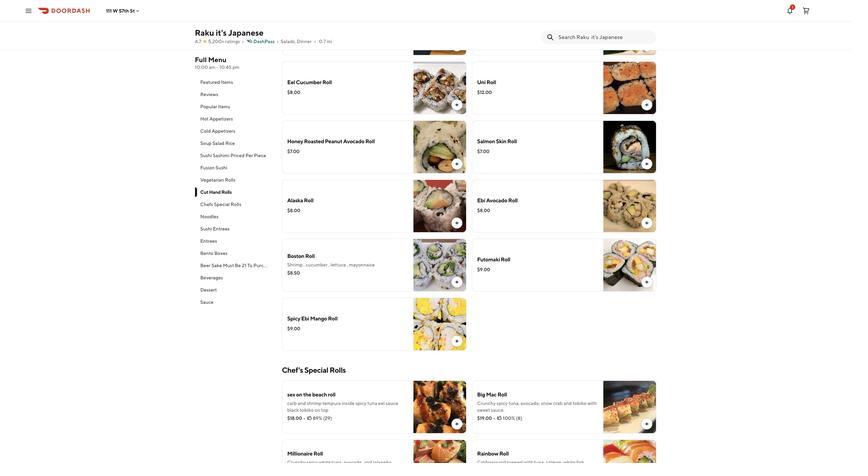 Task type: describe. For each thing, give the bounding box(es) containing it.
cold appetizers button
[[195, 125, 274, 137]]

roll
[[328, 392, 336, 398]]

10:45
[[219, 65, 232, 70]]

rainbow
[[477, 451, 498, 457]]

salad
[[212, 141, 224, 146]]

bento
[[200, 251, 213, 256]]

be
[[235, 263, 241, 268]]

sauce
[[386, 401, 398, 406]]

mayonnaise
[[349, 262, 375, 268]]

$8.50
[[287, 270, 300, 276]]

futomaki
[[477, 257, 500, 263]]

tuna
[[367, 401, 377, 406]]

eel cucumber roll
[[287, 79, 332, 86]]

add item to cart image for ebi avocado roll
[[644, 221, 649, 226]]

noodles
[[200, 214, 218, 219]]

noodles button
[[195, 211, 274, 223]]

sushi for sushi sashimi priced per piece
[[200, 153, 212, 158]]

• left the 0.7
[[314, 39, 316, 44]]

popular items
[[200, 104, 230, 109]]

$9.00 for futomaki
[[477, 267, 490, 272]]

reviews
[[200, 92, 218, 97]]

100%
[[503, 416, 515, 421]]

sex on the beach roll image
[[413, 381, 466, 434]]

ratings
[[225, 39, 240, 44]]

0 horizontal spatial avocado
[[343, 138, 364, 145]]

sex on the beach roll carb and shrimp tempura inside spicy tuna eel sauce black tobiko on top
[[287, 392, 398, 413]]

rolls for chef's special rolls
[[330, 366, 346, 375]]

add item to cart image for uni roll
[[644, 102, 649, 108]]

futomaki roll image
[[603, 239, 656, 292]]

must
[[223, 263, 234, 268]]

salmon skin roll
[[477, 138, 517, 145]]

sushi entrees
[[200, 226, 230, 232]]

$12.00
[[477, 90, 492, 95]]

avocado,
[[521, 401, 540, 406]]

per
[[246, 153, 253, 158]]

3 , from the left
[[347, 262, 348, 268]]

appetizers for hot appetizers
[[209, 116, 233, 122]]

$8.00 for alaska
[[287, 208, 300, 213]]

• down japanese
[[242, 39, 244, 44]]

ebi avocado roll image
[[603, 180, 656, 233]]

menu
[[208, 56, 226, 64]]

mi
[[327, 39, 332, 44]]

• for $18.00 •
[[303, 416, 305, 421]]

sushi entrees button
[[195, 223, 274, 235]]

sauce button
[[195, 296, 274, 309]]

1 vertical spatial entrees
[[200, 239, 217, 244]]

• for dashpass •
[[277, 39, 279, 44]]

top
[[321, 408, 328, 413]]

1 vertical spatial sushi
[[216, 165, 227, 171]]

eel cucumber roll image
[[413, 61, 466, 114]]

lettuce
[[331, 262, 346, 268]]

uni roll
[[477, 79, 496, 86]]

-
[[216, 65, 218, 70]]

with
[[588, 401, 597, 406]]

shrimp
[[307, 401, 322, 406]]

st
[[130, 8, 135, 13]]

add item to cart image for futomaki roll
[[644, 280, 649, 285]]

1 , from the left
[[304, 262, 305, 268]]

california tempura roll image
[[603, 2, 656, 55]]

cold appetizers
[[200, 128, 235, 134]]

add item to cart image for sex on the beach roll
[[454, 422, 460, 427]]

rice
[[225, 141, 235, 146]]

raku  it's japanese
[[195, 28, 264, 37]]

tobiko inside big mac roll crunchy spicy tuna, avocado, snow crab and tobiko with sweet sauce.
[[573, 401, 587, 406]]

hot
[[200, 116, 208, 122]]

honey
[[287, 138, 303, 145]]

appetizers for cold appetizers
[[212, 128, 235, 134]]

cucumber
[[306, 262, 328, 268]]

2 , from the left
[[329, 262, 330, 268]]

111
[[106, 8, 112, 13]]

alaska
[[287, 197, 303, 204]]

vegetarian rolls
[[200, 177, 236, 183]]

salads, dinner • 0.7 mi
[[281, 39, 332, 44]]

add item to cart image for alaska roll
[[454, 221, 460, 226]]

(29)
[[323, 416, 332, 421]]

salads,
[[281, 39, 296, 44]]

chef's special rolls
[[282, 366, 346, 375]]

roll inside boston roll shrimp , cucumber , lettuce , mayonnaise $8.50
[[305, 253, 315, 260]]

inside
[[342, 401, 354, 406]]

add item to cart image for salmon skin roll
[[644, 161, 649, 167]]

4.7
[[195, 39, 201, 44]]

sashimi
[[213, 153, 230, 158]]

spider
[[287, 20, 303, 27]]

special for chef's
[[304, 366, 328, 375]]

spicy inside 'sex on the beach roll carb and shrimp tempura inside spicy tuna eel sauce black tobiko on top'
[[355, 401, 366, 406]]

big
[[477, 392, 485, 398]]

21
[[242, 263, 246, 268]]

chefs
[[200, 202, 213, 207]]

popular items button
[[195, 101, 274, 113]]

sushi for sushi entrees
[[200, 226, 212, 232]]

boston roll shrimp , cucumber , lettuce , mayonnaise $8.50
[[287, 253, 375, 276]]

notification bell image
[[786, 7, 794, 15]]

hand
[[209, 190, 221, 195]]

mac
[[486, 392, 497, 398]]

salmon
[[477, 138, 495, 145]]

purchase
[[253, 263, 274, 268]]

sweet
[[477, 408, 490, 413]]

california
[[477, 20, 500, 27]]

eel
[[287, 79, 295, 86]]

dessert button
[[195, 284, 274, 296]]

5,200+ ratings •
[[208, 39, 244, 44]]

add item to cart image for eel cucumber roll
[[454, 102, 460, 108]]

honey roasted peanut avocado roll
[[287, 138, 375, 145]]

1 vertical spatial ebi
[[301, 316, 309, 322]]

uni
[[477, 79, 486, 86]]

0.7
[[319, 39, 326, 44]]

beach
[[312, 392, 327, 398]]

beer sake must be 21 to purchase
[[200, 263, 274, 268]]

sushi sashimi priced per piece button
[[195, 149, 274, 162]]

1
[[792, 5, 793, 9]]

california tempura roll
[[477, 20, 533, 27]]

chefs special rolls button
[[195, 198, 274, 211]]

am
[[209, 65, 215, 70]]

tempura
[[501, 20, 523, 27]]



Task type: locate. For each thing, give the bounding box(es) containing it.
millionaire roll
[[287, 451, 323, 457]]

• right $18.00
[[303, 416, 305, 421]]

$7.00 down honey
[[287, 149, 300, 154]]

shrimp
[[287, 262, 303, 268]]

special
[[214, 202, 230, 207], [304, 366, 328, 375]]

$9.00 down spicy
[[287, 326, 300, 332]]

$8.00 down eel
[[287, 90, 300, 95]]

1 horizontal spatial and
[[564, 401, 572, 406]]

0 horizontal spatial $9.00
[[287, 326, 300, 332]]

dessert
[[200, 287, 217, 293]]

tempura
[[322, 401, 341, 406]]

big mac roll crunchy spicy tuna, avocado, snow crab and tobiko with sweet sauce.
[[477, 392, 597, 413]]

boston
[[287, 253, 304, 260]]

0 horizontal spatial spicy
[[355, 401, 366, 406]]

special for chefs
[[214, 202, 230, 207]]

1 horizontal spatial avocado
[[486, 197, 507, 204]]

add item to cart image
[[644, 43, 649, 49], [454, 102, 460, 108], [454, 161, 460, 167], [644, 221, 649, 226], [644, 280, 649, 285], [454, 339, 460, 344]]

roll inside big mac roll crunchy spicy tuna, avocado, snow crab and tobiko with sweet sauce.
[[498, 392, 507, 398]]

tuna,
[[509, 401, 520, 406]]

spicy
[[287, 316, 300, 322]]

rainbow roll
[[477, 451, 509, 457]]

0 horizontal spatial ,
[[304, 262, 305, 268]]

tobiko inside 'sex on the beach roll carb and shrimp tempura inside spicy tuna eel sauce black tobiko on top'
[[300, 408, 314, 413]]

1 horizontal spatial $7.00
[[477, 149, 489, 154]]

entrees down noodles
[[213, 226, 230, 232]]

add item to cart image for spicy ebi mango roll
[[454, 339, 460, 344]]

sushi
[[200, 153, 212, 158], [216, 165, 227, 171], [200, 226, 212, 232]]

hot appetizers button
[[195, 113, 274, 125]]

rolls right hand
[[221, 190, 232, 195]]

spicy ebi mango roll image
[[413, 298, 466, 351]]

featured items button
[[195, 76, 274, 88]]

1 vertical spatial special
[[304, 366, 328, 375]]

tobiko left with
[[573, 401, 587, 406]]

0 vertical spatial on
[[296, 392, 302, 398]]

bento boxes
[[200, 251, 228, 256]]

2 spicy from the left
[[497, 401, 508, 406]]

$7.00 down salmon
[[477, 149, 489, 154]]

salmon skin roll image
[[603, 121, 656, 174]]

0 items, open order cart image
[[802, 7, 810, 15]]

spicy up sauce.
[[497, 401, 508, 406]]

millionaire roll image
[[413, 440, 466, 463]]

sushi sashimi priced per piece
[[200, 153, 266, 158]]

0 vertical spatial sushi
[[200, 153, 212, 158]]

0 horizontal spatial and
[[298, 401, 306, 406]]

beverages button
[[195, 272, 274, 284]]

items for popular items
[[218, 104, 230, 109]]

0 horizontal spatial special
[[214, 202, 230, 207]]

1 vertical spatial tobiko
[[300, 408, 314, 413]]

honey roasted peanut avocado roll image
[[413, 121, 466, 174]]

appetizers up the salad
[[212, 128, 235, 134]]

spider roll image
[[413, 2, 466, 55]]

add item to cart image for boston roll
[[454, 280, 460, 285]]

special right chef's
[[304, 366, 328, 375]]

and inside big mac roll crunchy spicy tuna, avocado, snow crab and tobiko with sweet sauce.
[[564, 401, 572, 406]]

$7.00 for salmon skin roll
[[477, 149, 489, 154]]

rolls inside button
[[225, 177, 236, 183]]

rolls for cut hand rolls
[[221, 190, 232, 195]]

items for featured items
[[221, 80, 233, 85]]

0 horizontal spatial tobiko
[[300, 408, 314, 413]]

snow
[[541, 401, 552, 406]]

crab
[[553, 401, 563, 406]]

111 w 57th st button
[[106, 8, 140, 13]]

dashpass
[[253, 39, 275, 44]]

1 vertical spatial $9.00
[[287, 326, 300, 332]]

raku
[[195, 28, 214, 37]]

ebi
[[477, 197, 485, 204], [301, 316, 309, 322]]

1 vertical spatial appetizers
[[212, 128, 235, 134]]

$18.00
[[287, 416, 302, 421]]

soup
[[200, 141, 211, 146]]

1 and from the left
[[298, 401, 306, 406]]

peanut
[[325, 138, 342, 145]]

$18.00 •
[[287, 416, 305, 421]]

rolls inside button
[[231, 202, 241, 207]]

tobiko down shrimp
[[300, 408, 314, 413]]

89% (29)
[[313, 416, 332, 421]]

2 horizontal spatial ,
[[347, 262, 348, 268]]

avocado
[[343, 138, 364, 145], [486, 197, 507, 204]]

1 horizontal spatial spicy
[[497, 401, 508, 406]]

vegetarian rolls button
[[195, 174, 274, 186]]

add item to cart image for honey roasted peanut avocado roll
[[454, 161, 460, 167]]

rolls for chefs special rolls
[[231, 202, 241, 207]]

,
[[304, 262, 305, 268], [329, 262, 330, 268], [347, 262, 348, 268]]

add item to cart image for big mac roll
[[644, 422, 649, 427]]

$8.00 down alaska
[[287, 208, 300, 213]]

spicy inside big mac roll crunchy spicy tuna, avocado, snow crab and tobiko with sweet sauce.
[[497, 401, 508, 406]]

and right crab
[[564, 401, 572, 406]]

0 vertical spatial special
[[214, 202, 230, 207]]

on
[[296, 392, 302, 398], [315, 408, 320, 413]]

sex
[[287, 392, 295, 398]]

• left salads,
[[277, 39, 279, 44]]

0 vertical spatial items
[[221, 80, 233, 85]]

Item Search search field
[[558, 34, 651, 41]]

appetizers
[[209, 116, 233, 122], [212, 128, 235, 134]]

hot appetizers
[[200, 116, 233, 122]]

alaska roll
[[287, 197, 313, 204]]

100% (8)
[[503, 416, 522, 421]]

soup salad rice button
[[195, 137, 274, 149]]

0 vertical spatial $9.00
[[477, 267, 490, 272]]

appetizers inside hot appetizers button
[[209, 116, 233, 122]]

entrees up bento
[[200, 239, 217, 244]]

rolls down "fusion sushi" button
[[225, 177, 236, 183]]

1 $7.00 from the left
[[287, 149, 300, 154]]

0 vertical spatial ebi
[[477, 197, 485, 204]]

special inside button
[[214, 202, 230, 207]]

$9.00 down futomaki
[[477, 267, 490, 272]]

• down sauce.
[[493, 416, 495, 421]]

0 horizontal spatial $7.00
[[287, 149, 300, 154]]

it's
[[216, 28, 227, 37]]

sauce
[[200, 300, 214, 305]]

roll
[[304, 20, 313, 27], [524, 20, 533, 27], [322, 79, 332, 86], [487, 79, 496, 86], [365, 138, 375, 145], [507, 138, 517, 145], [304, 197, 313, 204], [508, 197, 518, 204], [305, 253, 315, 260], [501, 257, 510, 263], [328, 316, 338, 322], [498, 392, 507, 398], [314, 451, 323, 457], [499, 451, 509, 457]]

, right shrimp
[[304, 262, 305, 268]]

$8.00 for ebi
[[477, 208, 490, 213]]

soup salad rice
[[200, 141, 235, 146]]

black
[[287, 408, 299, 413]]

spicy left tuna
[[355, 401, 366, 406]]

1 vertical spatial items
[[218, 104, 230, 109]]

spicy ebi mango roll
[[287, 316, 338, 322]]

appetizers up "cold appetizers"
[[209, 116, 233, 122]]

1 vertical spatial avocado
[[486, 197, 507, 204]]

items
[[221, 80, 233, 85], [218, 104, 230, 109]]

cold
[[200, 128, 211, 134]]

items inside featured items button
[[221, 80, 233, 85]]

$8.00 for eel
[[287, 90, 300, 95]]

sushi down sashimi
[[216, 165, 227, 171]]

1 horizontal spatial ebi
[[477, 197, 485, 204]]

roasted
[[304, 138, 324, 145]]

0 vertical spatial entrees
[[213, 226, 230, 232]]

89%
[[313, 416, 322, 421]]

$8.00 down ebi avocado roll
[[477, 208, 490, 213]]

1 horizontal spatial tobiko
[[573, 401, 587, 406]]

sushi down soup
[[200, 153, 212, 158]]

0 vertical spatial avocado
[[343, 138, 364, 145]]

dinner
[[297, 39, 312, 44]]

crunchy
[[477, 401, 496, 406]]

1 vertical spatial on
[[315, 408, 320, 413]]

1 horizontal spatial ,
[[329, 262, 330, 268]]

big mac roll image
[[603, 381, 656, 434]]

chefs special rolls
[[200, 202, 241, 207]]

10:00
[[195, 65, 208, 70]]

, right lettuce
[[347, 262, 348, 268]]

reviews button
[[195, 88, 274, 101]]

beer sake must be 21 to purchase button
[[195, 260, 274, 272]]

bento boxes button
[[195, 247, 274, 260]]

items up reviews button
[[221, 80, 233, 85]]

uni roll image
[[603, 61, 656, 114]]

2 vertical spatial sushi
[[200, 226, 212, 232]]

popular
[[200, 104, 217, 109]]

1 horizontal spatial on
[[315, 408, 320, 413]]

items inside the popular items button
[[218, 104, 230, 109]]

• for $19.00 •
[[493, 416, 495, 421]]

on right sex
[[296, 392, 302, 398]]

rolls up roll
[[330, 366, 346, 375]]

5,200+
[[208, 39, 224, 44]]

ebi avocado roll
[[477, 197, 518, 204]]

rolls
[[225, 177, 236, 183], [221, 190, 232, 195], [231, 202, 241, 207], [330, 366, 346, 375]]

items up hot appetizers
[[218, 104, 230, 109]]

alaska roll image
[[413, 180, 466, 233]]

carb
[[287, 401, 297, 406]]

the
[[303, 392, 311, 398]]

entrees button
[[195, 235, 274, 247]]

1 horizontal spatial special
[[304, 366, 328, 375]]

add item to cart image
[[644, 102, 649, 108], [644, 161, 649, 167], [454, 221, 460, 226], [454, 280, 460, 285], [454, 422, 460, 427], [644, 422, 649, 427]]

special down cut hand rolls
[[214, 202, 230, 207]]

sauce.
[[491, 408, 505, 413]]

boston roll image
[[413, 239, 466, 292]]

0 vertical spatial tobiko
[[573, 401, 587, 406]]

0 vertical spatial appetizers
[[209, 116, 233, 122]]

full
[[195, 56, 207, 64]]

cucumber
[[296, 79, 321, 86]]

rainbow roll image
[[603, 440, 656, 463]]

fusion
[[200, 165, 215, 171]]

$7.00
[[287, 149, 300, 154], [477, 149, 489, 154]]

and
[[298, 401, 306, 406], [564, 401, 572, 406]]

$9.00 for spicy
[[287, 326, 300, 332]]

beer
[[200, 263, 211, 268]]

featured
[[200, 80, 220, 85]]

on left top
[[315, 408, 320, 413]]

open menu image
[[24, 7, 33, 15]]

and inside 'sex on the beach roll carb and shrimp tempura inside spicy tuna eel sauce black tobiko on top'
[[298, 401, 306, 406]]

, left lettuce
[[329, 262, 330, 268]]

and right the carb
[[298, 401, 306, 406]]

rolls up the noodles 'button'
[[231, 202, 241, 207]]

cut hand rolls
[[200, 190, 232, 195]]

appetizers inside cold appetizers button
[[212, 128, 235, 134]]

1 spicy from the left
[[355, 401, 366, 406]]

sushi down noodles
[[200, 226, 212, 232]]

0 horizontal spatial on
[[296, 392, 302, 398]]

57th
[[119, 8, 129, 13]]

0 horizontal spatial ebi
[[301, 316, 309, 322]]

2 $7.00 from the left
[[477, 149, 489, 154]]

$7.00 for honey roasted peanut avocado roll
[[287, 149, 300, 154]]

1 horizontal spatial $9.00
[[477, 267, 490, 272]]

full menu 10:00 am - 10:45 pm
[[195, 56, 239, 70]]

•
[[242, 39, 244, 44], [277, 39, 279, 44], [314, 39, 316, 44], [303, 416, 305, 421], [493, 416, 495, 421]]

2 and from the left
[[564, 401, 572, 406]]



Task type: vqa. For each thing, say whether or not it's contained in the screenshot.
rightmost spicy
yes



